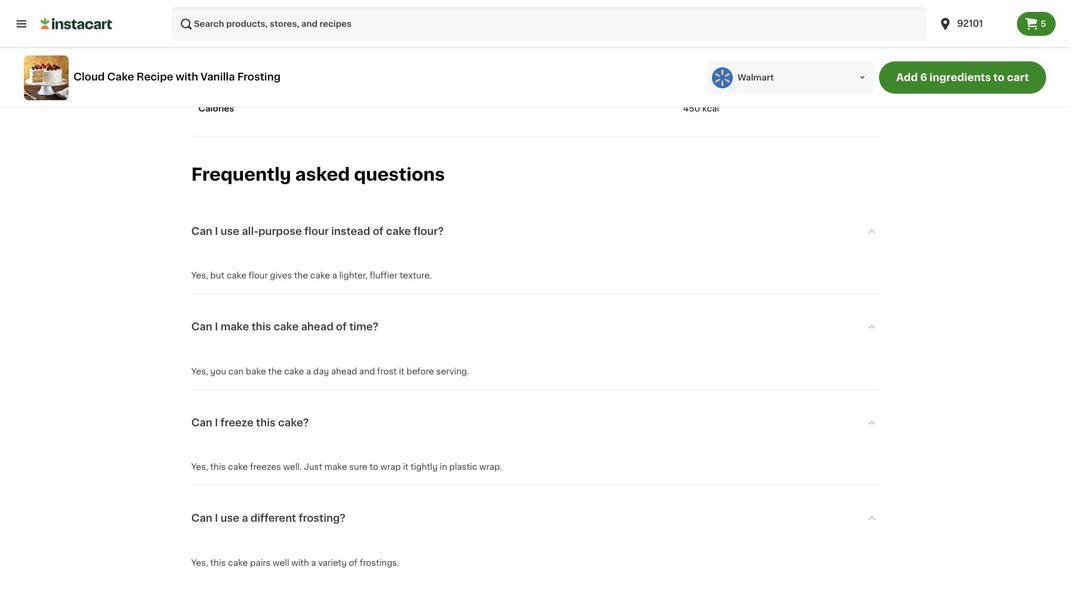 Task type: vqa. For each thing, say whether or not it's contained in the screenshot.
all-'s 'use'
yes



Task type: locate. For each thing, give the bounding box(es) containing it.
flour
[[304, 227, 329, 236], [249, 272, 268, 280]]

1 vertical spatial to
[[370, 463, 378, 472]]

1 can from the top
[[191, 227, 212, 236]]

to right sure
[[370, 463, 378, 472]]

gives
[[270, 272, 292, 280]]

this
[[252, 322, 271, 332], [256, 418, 276, 428], [210, 463, 226, 472], [210, 559, 226, 567]]

yes, this cake pairs well with a variety of frostings.
[[191, 559, 399, 567]]

ingredients
[[930, 73, 991, 82]]

just
[[304, 463, 322, 472]]

2 i from the top
[[215, 322, 218, 332]]

frequently
[[191, 166, 291, 183]]

450
[[683, 104, 700, 113]]

the right the bake
[[268, 368, 282, 376]]

flour inside dropdown button
[[304, 227, 329, 236]]

can i use all-purpose flour instead of cake flour?
[[191, 227, 444, 236]]

6 right add
[[920, 73, 927, 82]]

cake left freezes
[[228, 463, 248, 472]]

i left different
[[215, 514, 218, 523]]

3 i from the top
[[215, 418, 218, 428]]

0 vertical spatial the
[[294, 272, 308, 280]]

make
[[221, 322, 249, 332], [324, 463, 347, 472]]

walmart image
[[712, 67, 733, 88]]

texture.
[[400, 272, 432, 280]]

ahead up day
[[301, 322, 333, 332]]

0 horizontal spatial make
[[221, 322, 249, 332]]

1 vertical spatial of
[[336, 322, 347, 332]]

0 vertical spatial it
[[399, 368, 405, 376]]

1 vertical spatial g
[[714, 78, 719, 86]]

Search field
[[172, 7, 926, 41]]

0 vertical spatial g
[[714, 52, 719, 60]]

1 horizontal spatial 6
[[920, 73, 927, 82]]

1 vertical spatial use
[[221, 514, 239, 523]]

a inside dropdown button
[[242, 514, 248, 523]]

yes,
[[191, 272, 208, 280], [191, 368, 208, 376], [191, 463, 208, 472], [191, 559, 208, 567]]

1 horizontal spatial with
[[291, 559, 309, 567]]

this up the bake
[[252, 322, 271, 332]]

freeze
[[221, 418, 254, 428]]

can for can i make this cake ahead of time?
[[191, 322, 212, 332]]

ahead left and at the bottom
[[331, 368, 357, 376]]

a
[[332, 272, 337, 280], [306, 368, 311, 376], [242, 514, 248, 523], [311, 559, 316, 567]]

0 horizontal spatial the
[[268, 368, 282, 376]]

0 vertical spatial 6
[[706, 52, 712, 60]]

frequently asked questions
[[191, 166, 445, 183]]

3 can from the top
[[191, 418, 212, 428]]

add
[[896, 73, 918, 82]]

i left all-
[[215, 227, 218, 236]]

1 vertical spatial 6
[[920, 73, 927, 82]]

can i use all-purpose flour instead of cake flour? button
[[191, 210, 879, 253]]

1 vertical spatial it
[[403, 463, 409, 472]]

i left freeze
[[215, 418, 218, 428]]

can i freeze this cake? button
[[191, 401, 879, 444]]

can
[[228, 368, 244, 376]]

a left day
[[306, 368, 311, 376]]

of
[[373, 227, 384, 236], [336, 322, 347, 332], [349, 559, 358, 567]]

frost
[[377, 368, 397, 376]]

3 yes, from the top
[[191, 463, 208, 472]]

with left vanilla
[[176, 72, 198, 81]]

4 i from the top
[[215, 514, 218, 523]]

0 horizontal spatial flour
[[249, 272, 268, 280]]

can for can i use a different frosting?
[[191, 514, 212, 523]]

freezes
[[250, 463, 281, 472]]

add 6 ingredients to cart button
[[879, 61, 1046, 94]]

0 vertical spatial of
[[373, 227, 384, 236]]

1 vertical spatial flour
[[249, 272, 268, 280]]

g right 60
[[714, 78, 719, 86]]

with
[[176, 72, 198, 81], [291, 559, 309, 567]]

1 use from the top
[[221, 227, 239, 236]]

2 vertical spatial of
[[349, 559, 358, 567]]

0 vertical spatial with
[[176, 72, 198, 81]]

and
[[359, 368, 375, 376]]

0 horizontal spatial of
[[336, 322, 347, 332]]

yes, for can i freeze this cake?
[[191, 463, 208, 472]]

questions
[[354, 166, 445, 183]]

1 horizontal spatial of
[[349, 559, 358, 567]]

g for 6 g
[[714, 52, 719, 60]]

make up can
[[221, 322, 249, 332]]

vanilla
[[201, 72, 235, 81]]

6
[[706, 52, 712, 60], [920, 73, 927, 82]]

i up you at the bottom left of page
[[215, 322, 218, 332]]

g up walmart icon
[[714, 52, 719, 60]]

lighter,
[[339, 272, 368, 280]]

a left different
[[242, 514, 248, 523]]

use left all-
[[221, 227, 239, 236]]

a left variety
[[311, 559, 316, 567]]

0 vertical spatial make
[[221, 322, 249, 332]]

g
[[714, 52, 719, 60], [714, 78, 719, 86]]

fluffier
[[370, 272, 398, 280]]

plastic
[[449, 463, 477, 472]]

i
[[215, 227, 218, 236], [215, 322, 218, 332], [215, 418, 218, 428], [215, 514, 218, 523]]

4 yes, from the top
[[191, 559, 208, 567]]

it
[[399, 368, 405, 376], [403, 463, 409, 472]]

1 horizontal spatial the
[[294, 272, 308, 280]]

it right frost
[[399, 368, 405, 376]]

to
[[993, 73, 1005, 82], [370, 463, 378, 472]]

to left cart
[[993, 73, 1005, 82]]

6 g
[[706, 52, 719, 60]]

walmart
[[738, 73, 774, 82]]

flour left instead
[[304, 227, 329, 236]]

i for can i freeze this cake?
[[215, 418, 218, 428]]

0 horizontal spatial 6
[[706, 52, 712, 60]]

0 vertical spatial ahead
[[301, 322, 333, 332]]

of left time?
[[336, 322, 347, 332]]

cake down gives
[[274, 322, 299, 332]]

2 use from the top
[[221, 514, 239, 523]]

0 vertical spatial to
[[993, 73, 1005, 82]]

g for 60 g
[[714, 78, 719, 86]]

i for can i use a different frosting?
[[215, 514, 218, 523]]

the right gives
[[294, 272, 308, 280]]

well
[[273, 559, 289, 567]]

1 g from the top
[[714, 52, 719, 60]]

this left freezes
[[210, 463, 226, 472]]

make left sure
[[324, 463, 347, 472]]

cake
[[107, 72, 134, 81]]

1 horizontal spatial make
[[324, 463, 347, 472]]

flour left gives
[[249, 272, 268, 280]]

0 horizontal spatial with
[[176, 72, 198, 81]]

None search field
[[172, 7, 926, 41]]

can
[[191, 227, 212, 236], [191, 322, 212, 332], [191, 418, 212, 428], [191, 514, 212, 523]]

time?
[[349, 322, 378, 332]]

1 i from the top
[[215, 227, 218, 236]]

this left the cake?
[[256, 418, 276, 428]]

0 vertical spatial flour
[[304, 227, 329, 236]]

0 vertical spatial use
[[221, 227, 239, 236]]

of right instead
[[373, 227, 384, 236]]

use
[[221, 227, 239, 236], [221, 514, 239, 523]]

cloud cake recipe with vanilla frosting
[[73, 72, 281, 81]]

can i use a different frosting?
[[191, 514, 346, 523]]

2 can from the top
[[191, 322, 212, 332]]

the
[[294, 272, 308, 280], [268, 368, 282, 376]]

cloud
[[73, 72, 105, 81]]

well.
[[283, 463, 302, 472]]

1 yes, from the top
[[191, 272, 208, 280]]

5 button
[[1017, 12, 1056, 36]]

1 vertical spatial the
[[268, 368, 282, 376]]

1 horizontal spatial flour
[[304, 227, 329, 236]]

4 can from the top
[[191, 514, 212, 523]]

5
[[1041, 20, 1046, 28]]

6 up 60 g
[[706, 52, 712, 60]]

but
[[210, 272, 224, 280]]

yes, but cake flour gives the cake a lighter, fluffier texture.
[[191, 272, 432, 280]]

pairs
[[250, 559, 271, 567]]

1 vertical spatial make
[[324, 463, 347, 472]]

yes, this cake freezes well. just make sure to wrap it tightly in plastic wrap.
[[191, 463, 502, 472]]

1 horizontal spatial to
[[993, 73, 1005, 82]]

cake?
[[278, 418, 309, 428]]

of right variety
[[349, 559, 358, 567]]

cake left flour?
[[386, 227, 411, 236]]

instacart logo image
[[41, 17, 112, 31]]

cake left pairs
[[228, 559, 248, 567]]

cake
[[386, 227, 411, 236], [227, 272, 246, 280], [310, 272, 330, 280], [274, 322, 299, 332], [284, 368, 304, 376], [228, 463, 248, 472], [228, 559, 248, 567]]

it right wrap
[[403, 463, 409, 472]]

2 yes, from the top
[[191, 368, 208, 376]]

2 g from the top
[[714, 78, 719, 86]]

with right well
[[291, 559, 309, 567]]

ahead
[[301, 322, 333, 332], [331, 368, 357, 376]]

use left different
[[221, 514, 239, 523]]



Task type: describe. For each thing, give the bounding box(es) containing it.
calories
[[198, 104, 234, 113]]

yes, for can i use all-purpose flour instead of cake flour?
[[191, 272, 208, 280]]

in
[[440, 463, 447, 472]]

use for all-
[[221, 227, 239, 236]]

1 vertical spatial ahead
[[331, 368, 357, 376]]

wrap
[[380, 463, 401, 472]]

1 vertical spatial with
[[291, 559, 309, 567]]

60 g
[[700, 78, 719, 86]]

can for can i freeze this cake?
[[191, 418, 212, 428]]

can for can i use all-purpose flour instead of cake flour?
[[191, 227, 212, 236]]

cart
[[1007, 73, 1029, 82]]

a left lighter,
[[332, 272, 337, 280]]

flour?
[[413, 227, 444, 236]]

6 inside "button"
[[920, 73, 927, 82]]

instead
[[331, 227, 370, 236]]

day
[[313, 368, 329, 376]]

wrap.
[[479, 463, 502, 472]]

0 horizontal spatial to
[[370, 463, 378, 472]]

different
[[251, 514, 296, 523]]

92101
[[957, 19, 983, 28]]

serving.
[[436, 368, 469, 376]]

before
[[407, 368, 434, 376]]

i for can i use all-purpose flour instead of cake flour?
[[215, 227, 218, 236]]

92101 button
[[931, 7, 1017, 41]]

to inside "button"
[[993, 73, 1005, 82]]

fat
[[198, 26, 212, 34]]

kcal
[[702, 104, 719, 113]]

you
[[210, 368, 226, 376]]

can i make this cake ahead of time? button
[[191, 306, 879, 349]]

asked
[[295, 166, 350, 183]]

frostings.
[[360, 559, 399, 567]]

carbohydrates
[[198, 78, 263, 86]]

ahead inside dropdown button
[[301, 322, 333, 332]]

sure
[[349, 463, 367, 472]]

450 kcal
[[683, 104, 719, 113]]

can i use a different frosting? button
[[191, 497, 879, 540]]

bake
[[246, 368, 266, 376]]

60
[[700, 78, 712, 86]]

this left pairs
[[210, 559, 226, 567]]

frosting
[[237, 72, 281, 81]]

purpose
[[258, 227, 302, 236]]

cake left day
[[284, 368, 304, 376]]

yes, for can i make this cake ahead of time?
[[191, 368, 208, 376]]

make inside dropdown button
[[221, 322, 249, 332]]

all-
[[242, 227, 258, 236]]

add 6 ingredients to cart
[[896, 73, 1029, 82]]

92101 button
[[938, 7, 1010, 41]]

frosting?
[[299, 514, 346, 523]]

yes, for can i use a different frosting?
[[191, 559, 208, 567]]

2 horizontal spatial of
[[373, 227, 384, 236]]

protein
[[198, 52, 230, 60]]

i for can i make this cake ahead of time?
[[215, 322, 218, 332]]

walmart button
[[707, 61, 874, 94]]

yes, you can bake the cake a day ahead and frost it before serving.
[[191, 368, 469, 376]]

recipe
[[137, 72, 173, 81]]

variety
[[318, 559, 347, 567]]

cake left lighter,
[[310, 272, 330, 280]]

cake right but
[[227, 272, 246, 280]]

tightly
[[411, 463, 438, 472]]

use for a
[[221, 514, 239, 523]]

can i freeze this cake?
[[191, 418, 309, 428]]

can i make this cake ahead of time?
[[191, 322, 378, 332]]



